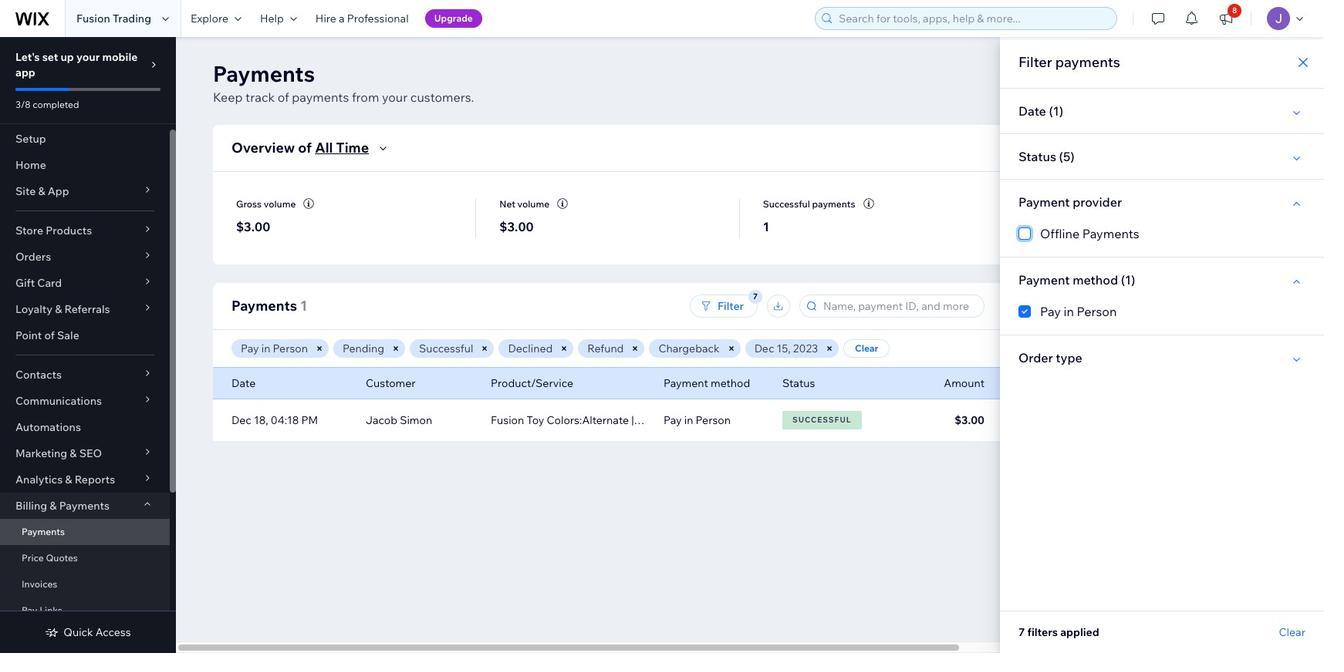 Task type: vqa. For each thing, say whether or not it's contained in the screenshot.


Task type: describe. For each thing, give the bounding box(es) containing it.
text
[[636, 414, 657, 427]]

(5)
[[1059, 149, 1075, 164]]

pay down payments 1
[[241, 342, 259, 356]]

all time button
[[315, 139, 392, 157]]

order type
[[1019, 350, 1082, 366]]

payments for payments 1
[[231, 297, 297, 315]]

automations link
[[0, 414, 170, 441]]

gift card button
[[0, 270, 170, 296]]

provider
[[1073, 194, 1122, 210]]

point of sale
[[15, 329, 79, 343]]

15,
[[777, 342, 791, 356]]

payments for payments keep track of payments from your customers.
[[213, 60, 315, 87]]

communications
[[15, 394, 102, 408]]

payments for filter payments
[[1055, 53, 1120, 71]]

quick access button
[[45, 626, 131, 640]]

your inside let's set up your mobile app
[[76, 50, 100, 64]]

point
[[15, 329, 42, 343]]

offline payments
[[1040, 226, 1139, 242]]

jacob simon
[[366, 414, 432, 427]]

point of sale link
[[0, 323, 170, 349]]

date for date
[[231, 377, 256, 390]]

net
[[499, 198, 515, 210]]

2 horizontal spatial $3.00
[[955, 414, 985, 427]]

analytics & reports
[[15, 473, 115, 487]]

from
[[352, 90, 379, 105]]

pay links link
[[0, 598, 170, 624]]

site
[[15, 184, 36, 198]]

hire
[[315, 12, 336, 25]]

site & app button
[[0, 178, 170, 204]]

trading
[[113, 12, 151, 25]]

fusion for fusion toy colors:alternate | text field???:yes | another field:
[[491, 414, 524, 427]]

gross
[[236, 198, 262, 210]]

8
[[1232, 5, 1237, 15]]

method for payment method (1)
[[1073, 272, 1118, 288]]

store products button
[[0, 218, 170, 244]]

of for point of sale
[[44, 329, 55, 343]]

method for payment method
[[711, 377, 750, 390]]

1 | from the left
[[631, 414, 634, 427]]

7 filters applied
[[1019, 626, 1099, 640]]

Offline Payments checkbox
[[1019, 225, 1306, 243]]

help button
[[251, 0, 306, 37]]

gross volume
[[236, 198, 296, 210]]

volume for net volume
[[517, 198, 550, 210]]

customer
[[366, 377, 416, 390]]

billing & payments button
[[0, 493, 170, 519]]

quick
[[64, 626, 93, 640]]

dec for dec 18, 04:18 pm
[[231, 414, 251, 427]]

mobile
[[102, 50, 138, 64]]

net volume
[[499, 198, 550, 210]]

3/8 completed
[[15, 99, 79, 110]]

fusion for fusion trading
[[76, 12, 110, 25]]

analytics
[[15, 473, 63, 487]]

order
[[1019, 350, 1053, 366]]

amount
[[944, 377, 985, 390]]

reports
[[75, 473, 115, 487]]

payment provider
[[1019, 194, 1122, 210]]

setup
[[15, 132, 46, 146]]

filter for filter
[[718, 299, 744, 313]]

app
[[15, 66, 35, 79]]

marketing & seo button
[[0, 441, 170, 467]]

0 horizontal spatial 1
[[300, 297, 307, 315]]

pay links
[[22, 605, 62, 617]]

analytics & reports button
[[0, 467, 170, 493]]

pay in person inside "checkbox"
[[1040, 304, 1117, 319]]

of inside payments keep track of payments from your customers.
[[278, 90, 289, 105]]

filter for filter payments
[[1019, 53, 1052, 71]]

3/8
[[15, 99, 31, 110]]

pending
[[343, 342, 384, 356]]

$3.00 for net
[[499, 219, 534, 235]]

sidebar element
[[0, 37, 176, 654]]

& for loyalty
[[55, 302, 62, 316]]

2 vertical spatial payment
[[664, 377, 708, 390]]

$3.00 for gross
[[236, 219, 270, 235]]

quotes
[[46, 552, 78, 564]]

status for status (5)
[[1019, 149, 1056, 164]]

invoices link
[[0, 572, 170, 598]]

0 vertical spatial clear button
[[844, 340, 890, 358]]

filter payments
[[1019, 53, 1120, 71]]

person inside "checkbox"
[[1077, 304, 1117, 319]]

volume for gross volume
[[264, 198, 296, 210]]

product/service
[[491, 377, 573, 390]]

2023
[[793, 342, 818, 356]]

type
[[1056, 350, 1082, 366]]

track
[[245, 90, 275, 105]]

orders
[[15, 250, 51, 264]]

let's set up your mobile app
[[15, 50, 138, 79]]

price quotes
[[22, 552, 78, 564]]

payments for payments
[[22, 526, 65, 538]]

payments inside payments keep track of payments from your customers.
[[292, 90, 349, 105]]

of for overview of
[[298, 139, 312, 157]]

declined
[[508, 342, 553, 356]]

1 horizontal spatial 1
[[763, 219, 769, 235]]

pm
[[301, 414, 318, 427]]

all time
[[315, 139, 369, 157]]

jacob
[[366, 414, 397, 427]]

set
[[42, 50, 58, 64]]

18,
[[254, 414, 268, 427]]

fusion trading
[[76, 12, 151, 25]]

completed
[[33, 99, 79, 110]]

billing & payments
[[15, 499, 110, 513]]

applied
[[1060, 626, 1099, 640]]

a
[[339, 12, 345, 25]]

0 horizontal spatial pay in person
[[241, 342, 308, 356]]

sale
[[57, 329, 79, 343]]

overview
[[231, 139, 295, 157]]

clear for the top "clear" button
[[855, 343, 878, 354]]

automations
[[15, 421, 81, 434]]

& for site
[[38, 184, 45, 198]]

card
[[37, 276, 62, 290]]

access
[[96, 626, 131, 640]]

loyalty
[[15, 302, 52, 316]]

keep
[[213, 90, 243, 105]]

payment for offline payments
[[1019, 194, 1070, 210]]

upgrade button
[[425, 9, 482, 28]]



Task type: locate. For each thing, give the bounding box(es) containing it.
0 horizontal spatial clear button
[[844, 340, 890, 358]]

& left seo
[[70, 447, 77, 461]]

dec left 15,
[[754, 342, 774, 356]]

0 vertical spatial your
[[76, 50, 100, 64]]

payment up offline
[[1019, 194, 1070, 210]]

chargeback
[[659, 342, 720, 356]]

1 horizontal spatial pay in person
[[664, 414, 731, 427]]

of
[[278, 90, 289, 105], [298, 139, 312, 157], [44, 329, 55, 343]]

site & app
[[15, 184, 69, 198]]

in down the payment method (1)
[[1064, 304, 1074, 319]]

home
[[15, 158, 46, 172]]

2 horizontal spatial in
[[1064, 304, 1074, 319]]

payments keep track of payments from your customers.
[[213, 60, 474, 105]]

fusion toy colors:alternate | text field???:yes | another field:
[[491, 414, 796, 427]]

filter up date (1) at top right
[[1019, 53, 1052, 71]]

gift
[[15, 276, 35, 290]]

1 horizontal spatial your
[[382, 90, 408, 105]]

1 vertical spatial payments
[[292, 90, 349, 105]]

pay in person down payments 1
[[241, 342, 308, 356]]

orders button
[[0, 244, 170, 270]]

method down offline payments on the right of page
[[1073, 272, 1118, 288]]

payments inside popup button
[[59, 499, 110, 513]]

| left another
[[722, 414, 725, 427]]

(1) up status (5)
[[1049, 103, 1063, 119]]

1 horizontal spatial filter
[[1019, 53, 1052, 71]]

in down payment method
[[684, 414, 693, 427]]

price
[[22, 552, 44, 564]]

& right loyalty
[[55, 302, 62, 316]]

field:
[[771, 414, 796, 427]]

of left the sale
[[44, 329, 55, 343]]

1 horizontal spatial payments
[[812, 198, 855, 210]]

simon
[[400, 414, 432, 427]]

1 vertical spatial status
[[782, 377, 815, 390]]

0 vertical spatial person
[[1077, 304, 1117, 319]]

0 horizontal spatial filter
[[718, 299, 744, 313]]

& right site
[[38, 184, 45, 198]]

1 horizontal spatial clear button
[[1279, 626, 1306, 640]]

0 horizontal spatial your
[[76, 50, 100, 64]]

2 vertical spatial pay in person
[[664, 414, 731, 427]]

marketing & seo
[[15, 447, 102, 461]]

person down payments 1
[[273, 342, 308, 356]]

Name, payment ID, and more field
[[819, 296, 979, 317]]

1 vertical spatial filter
[[718, 299, 744, 313]]

of right the track
[[278, 90, 289, 105]]

0 vertical spatial fusion
[[76, 12, 110, 25]]

date up 18,
[[231, 377, 256, 390]]

volume right gross
[[264, 198, 296, 210]]

(1) up pay in person "checkbox"
[[1121, 272, 1135, 288]]

setup link
[[0, 126, 170, 152]]

payment
[[1019, 194, 1070, 210], [1019, 272, 1070, 288], [664, 377, 708, 390]]

payments for successful payments
[[812, 198, 855, 210]]

date for date (1)
[[1019, 103, 1046, 119]]

04:18
[[271, 414, 299, 427]]

clear inside button
[[855, 343, 878, 354]]

date up status (5)
[[1019, 103, 1046, 119]]

0 vertical spatial filter
[[1019, 53, 1052, 71]]

2 horizontal spatial payments
[[1055, 53, 1120, 71]]

2 vertical spatial of
[[44, 329, 55, 343]]

0 horizontal spatial (1)
[[1049, 103, 1063, 119]]

overview of
[[231, 139, 312, 157]]

clear
[[855, 343, 878, 354], [1279, 626, 1306, 640]]

& for marketing
[[70, 447, 77, 461]]

1 horizontal spatial fusion
[[491, 414, 524, 427]]

$3.00 down gross
[[236, 219, 270, 235]]

pay inside "checkbox"
[[1040, 304, 1061, 319]]

1 horizontal spatial of
[[278, 90, 289, 105]]

home link
[[0, 152, 170, 178]]

colors:alternate
[[547, 414, 629, 427]]

0 vertical spatial in
[[1064, 304, 1074, 319]]

1 vertical spatial person
[[273, 342, 308, 356]]

links
[[39, 605, 62, 617]]

clear for rightmost "clear" button
[[1279, 626, 1306, 640]]

0 horizontal spatial status
[[782, 377, 815, 390]]

help
[[260, 12, 284, 25]]

pay in person
[[1040, 304, 1117, 319], [241, 342, 308, 356], [664, 414, 731, 427]]

2 volume from the left
[[517, 198, 550, 210]]

dec left 18,
[[231, 414, 251, 427]]

1 vertical spatial method
[[711, 377, 750, 390]]

gift card
[[15, 276, 62, 290]]

filters
[[1027, 626, 1058, 640]]

1 vertical spatial successful
[[419, 342, 473, 356]]

professional
[[347, 12, 409, 25]]

payments inside payments keep track of payments from your customers.
[[213, 60, 315, 87]]

method up another
[[711, 377, 750, 390]]

1 horizontal spatial $3.00
[[499, 219, 534, 235]]

0 vertical spatial payment
[[1019, 194, 1070, 210]]

fusion left toy
[[491, 414, 524, 427]]

2 horizontal spatial person
[[1077, 304, 1117, 319]]

0 vertical spatial method
[[1073, 272, 1118, 288]]

loyalty & referrals button
[[0, 296, 170, 323]]

0 vertical spatial date
[[1019, 103, 1046, 119]]

2 vertical spatial in
[[684, 414, 693, 427]]

your right from
[[382, 90, 408, 105]]

status left '(5)'
[[1019, 149, 1056, 164]]

1 horizontal spatial volume
[[517, 198, 550, 210]]

$3.00
[[236, 219, 270, 235], [499, 219, 534, 235], [955, 414, 985, 427]]

1 vertical spatial pay in person
[[241, 342, 308, 356]]

of left all
[[298, 139, 312, 157]]

1 vertical spatial fusion
[[491, 414, 524, 427]]

method
[[1073, 272, 1118, 288], [711, 377, 750, 390]]

1 vertical spatial clear
[[1279, 626, 1306, 640]]

all
[[315, 139, 333, 157]]

let's
[[15, 50, 40, 64]]

contacts button
[[0, 362, 170, 388]]

0 horizontal spatial fusion
[[76, 12, 110, 25]]

0 vertical spatial payments
[[1055, 53, 1120, 71]]

7
[[1019, 626, 1025, 640]]

dec 18, 04:18 pm
[[231, 414, 318, 427]]

1 horizontal spatial |
[[722, 414, 725, 427]]

1 vertical spatial your
[[382, 90, 408, 105]]

payments link
[[0, 519, 170, 546]]

1 horizontal spatial clear
[[1279, 626, 1306, 640]]

status for status
[[782, 377, 815, 390]]

offline
[[1040, 226, 1080, 242]]

$3.00 down amount
[[955, 414, 985, 427]]

0 horizontal spatial method
[[711, 377, 750, 390]]

successful
[[763, 198, 810, 210], [419, 342, 473, 356], [792, 415, 851, 425]]

& right billing
[[50, 499, 57, 513]]

clear button
[[844, 340, 890, 358], [1279, 626, 1306, 640]]

billing
[[15, 499, 47, 513]]

1 horizontal spatial status
[[1019, 149, 1056, 164]]

hire a professional link
[[306, 0, 418, 37]]

0 vertical spatial 1
[[763, 219, 769, 235]]

fusion left trading in the top left of the page
[[76, 12, 110, 25]]

1 vertical spatial 1
[[300, 297, 307, 315]]

0 vertical spatial pay in person
[[1040, 304, 1117, 319]]

1 horizontal spatial method
[[1073, 272, 1118, 288]]

status down '2023'
[[782, 377, 815, 390]]

your
[[76, 50, 100, 64], [382, 90, 408, 105]]

0 vertical spatial status
[[1019, 149, 1056, 164]]

payments
[[1055, 53, 1120, 71], [292, 90, 349, 105], [812, 198, 855, 210]]

0 horizontal spatial clear
[[855, 343, 878, 354]]

2 vertical spatial person
[[696, 414, 731, 427]]

hire a professional
[[315, 12, 409, 25]]

fusion
[[76, 12, 110, 25], [491, 414, 524, 427]]

1 horizontal spatial (1)
[[1121, 272, 1135, 288]]

1 vertical spatial in
[[261, 342, 270, 356]]

1 horizontal spatial person
[[696, 414, 731, 427]]

0 horizontal spatial |
[[631, 414, 634, 427]]

$3.00 down net volume
[[499, 219, 534, 235]]

refund
[[587, 342, 624, 356]]

status
[[1019, 149, 1056, 164], [782, 377, 815, 390]]

8 button
[[1209, 0, 1243, 37]]

pay right "text"
[[664, 414, 682, 427]]

0 horizontal spatial in
[[261, 342, 270, 356]]

pay left links
[[22, 605, 37, 617]]

Pay in Person checkbox
[[1019, 302, 1306, 321]]

loyalty & referrals
[[15, 302, 110, 316]]

2 vertical spatial successful
[[792, 415, 851, 425]]

1 vertical spatial payment
[[1019, 272, 1070, 288]]

date (1)
[[1019, 103, 1063, 119]]

date
[[1019, 103, 1046, 119], [231, 377, 256, 390]]

invoices
[[22, 579, 57, 590]]

0 vertical spatial dec
[[754, 342, 774, 356]]

1 horizontal spatial date
[[1019, 103, 1046, 119]]

pay down the payment method (1)
[[1040, 304, 1061, 319]]

1 horizontal spatial in
[[684, 414, 693, 427]]

2 horizontal spatial of
[[298, 139, 312, 157]]

volume
[[264, 198, 296, 210], [517, 198, 550, 210]]

pay in person down payment method
[[664, 414, 731, 427]]

payment down offline
[[1019, 272, 1070, 288]]

your inside payments keep track of payments from your customers.
[[382, 90, 408, 105]]

payment for pay in person
[[1019, 272, 1070, 288]]

referrals
[[64, 302, 110, 316]]

filter button
[[690, 295, 758, 318]]

& for billing
[[50, 499, 57, 513]]

app
[[48, 184, 69, 198]]

1 volume from the left
[[264, 198, 296, 210]]

0 horizontal spatial of
[[44, 329, 55, 343]]

time
[[336, 139, 369, 157]]

explore
[[191, 12, 228, 25]]

price quotes link
[[0, 546, 170, 572]]

marketing
[[15, 447, 67, 461]]

0 horizontal spatial date
[[231, 377, 256, 390]]

0 vertical spatial clear
[[855, 343, 878, 354]]

customers.
[[410, 90, 474, 105]]

0 horizontal spatial $3.00
[[236, 219, 270, 235]]

| left "text"
[[631, 414, 634, 427]]

payments 1
[[231, 297, 307, 315]]

2 | from the left
[[722, 414, 725, 427]]

person down the payment method (1)
[[1077, 304, 1117, 319]]

0 horizontal spatial volume
[[264, 198, 296, 210]]

& left the reports
[[65, 473, 72, 487]]

(1)
[[1049, 103, 1063, 119], [1121, 272, 1135, 288]]

filter inside button
[[718, 299, 744, 313]]

1 vertical spatial dec
[[231, 414, 251, 427]]

filter up chargeback
[[718, 299, 744, 313]]

Search for tools, apps, help & more... field
[[834, 8, 1112, 29]]

person down payment method
[[696, 414, 731, 427]]

1 vertical spatial (1)
[[1121, 272, 1135, 288]]

2 horizontal spatial pay in person
[[1040, 304, 1117, 319]]

2 vertical spatial payments
[[812, 198, 855, 210]]

pay in person down the payment method (1)
[[1040, 304, 1117, 319]]

1 horizontal spatial dec
[[754, 342, 774, 356]]

& for analytics
[[65, 473, 72, 487]]

payments inside option
[[1082, 226, 1139, 242]]

field???:yes
[[660, 414, 720, 427]]

quick access
[[64, 626, 131, 640]]

dec for dec 15, 2023
[[754, 342, 774, 356]]

payment down chargeback
[[664, 377, 708, 390]]

0 horizontal spatial dec
[[231, 414, 251, 427]]

pay inside "sidebar" element
[[22, 605, 37, 617]]

1 vertical spatial clear button
[[1279, 626, 1306, 640]]

1 vertical spatial of
[[298, 139, 312, 157]]

0 horizontal spatial payments
[[292, 90, 349, 105]]

0 vertical spatial successful
[[763, 198, 810, 210]]

of inside the point of sale link
[[44, 329, 55, 343]]

0 vertical spatial of
[[278, 90, 289, 105]]

volume right net
[[517, 198, 550, 210]]

0 horizontal spatial person
[[273, 342, 308, 356]]

0 vertical spatial (1)
[[1049, 103, 1063, 119]]

1 vertical spatial date
[[231, 377, 256, 390]]

your right up
[[76, 50, 100, 64]]

in inside "checkbox"
[[1064, 304, 1074, 319]]

in down payments 1
[[261, 342, 270, 356]]



